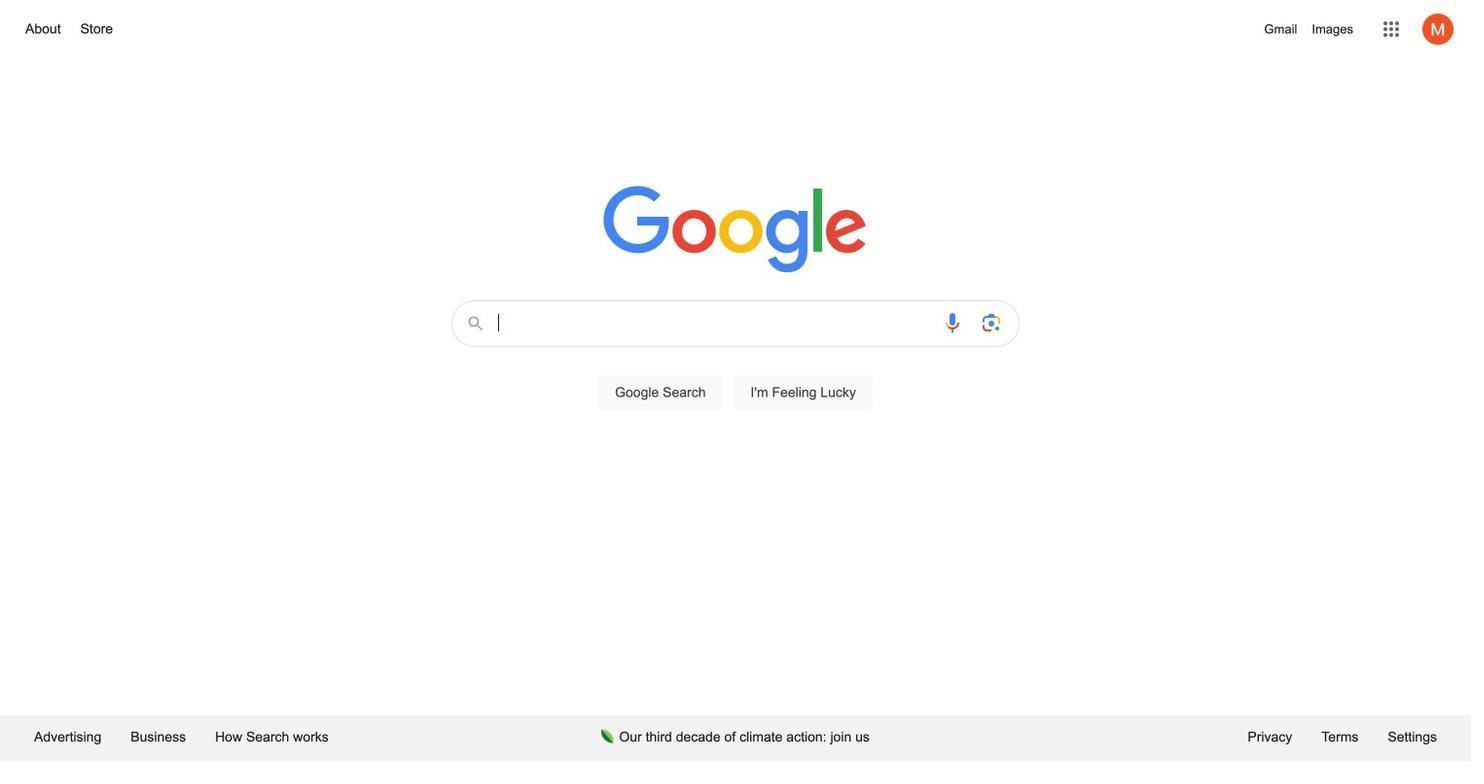 Task type: locate. For each thing, give the bounding box(es) containing it.
search by voice image
[[941, 311, 964, 335]]

None search field
[[19, 295, 1452, 433]]

google image
[[603, 186, 868, 275]]



Task type: describe. For each thing, give the bounding box(es) containing it.
Search text field
[[498, 312, 929, 339]]

search by image image
[[980, 311, 1003, 335]]



Task type: vqa. For each thing, say whether or not it's contained in the screenshot.
USD
no



